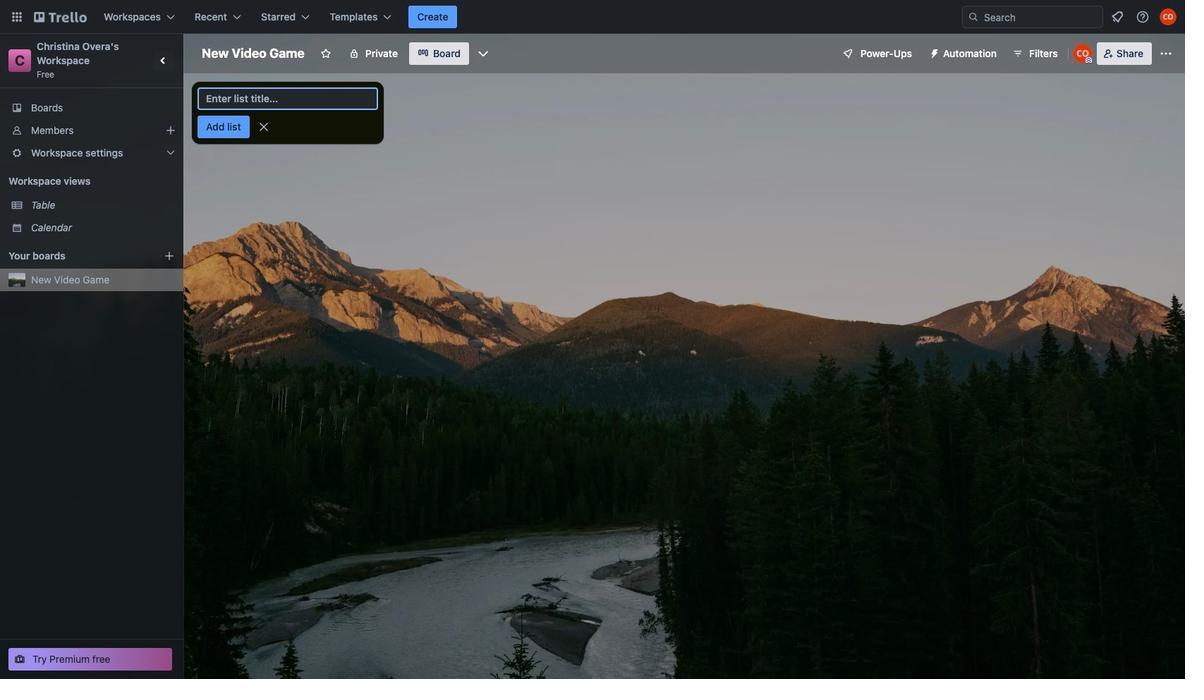 Task type: vqa. For each thing, say whether or not it's contained in the screenshot.
top Christina Overa (Christinaovera) 'image'
yes



Task type: describe. For each thing, give the bounding box(es) containing it.
star or unstar board image
[[320, 48, 332, 59]]

this member is an admin of this board. image
[[1086, 57, 1092, 63]]

show menu image
[[1159, 47, 1173, 61]]

primary element
[[0, 0, 1185, 34]]

workspace navigation collapse icon image
[[154, 51, 174, 71]]

add board image
[[164, 250, 175, 262]]

0 notifications image
[[1109, 8, 1126, 25]]

christina overa (christinaovera) image
[[1160, 8, 1177, 25]]

sm image
[[923, 42, 943, 62]]

customize views image
[[476, 47, 490, 61]]



Task type: locate. For each thing, give the bounding box(es) containing it.
back to home image
[[34, 6, 87, 28]]

search image
[[968, 11, 979, 23]]

cancel list editing image
[[257, 120, 271, 134]]

Board name text field
[[195, 42, 312, 65]]

open information menu image
[[1136, 10, 1150, 24]]

Search field
[[979, 7, 1103, 27]]

christina overa (christinaovera) image
[[1073, 44, 1093, 63]]

your boards with 1 items element
[[8, 248, 143, 265]]

Enter list title… text field
[[198, 87, 378, 110]]



